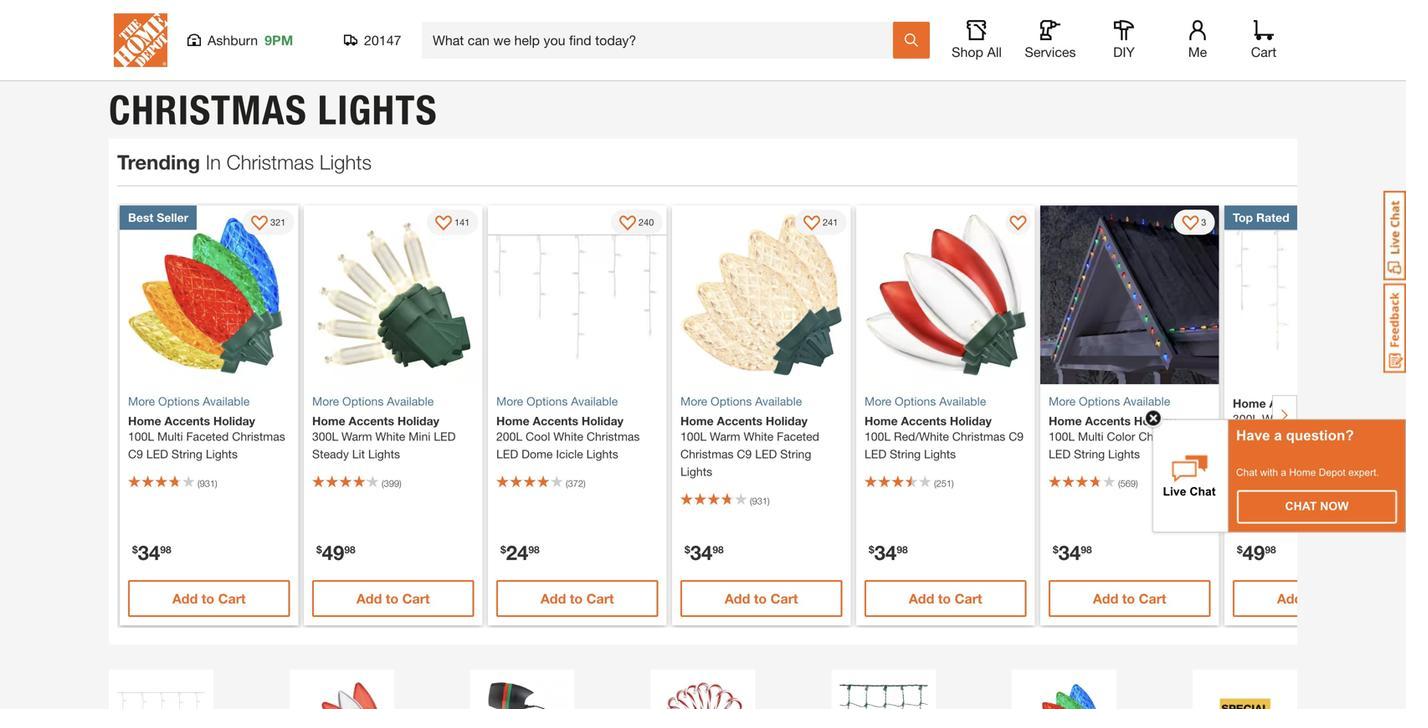 Task type: vqa. For each thing, say whether or not it's contained in the screenshot.
top Breakers
no



Task type: describe. For each thing, give the bounding box(es) containing it.
icicle inside more options available home accents holiday 200l cool white christmas led dome icicle lights
[[556, 447, 583, 461]]

3
[[1202, 217, 1207, 228]]

240
[[639, 217, 654, 228]]

321 button
[[243, 210, 294, 235]]

) for more options available home accents holiday 200l cool white christmas led dome icicle lights
[[584, 478, 586, 489]]

chat now
[[1286, 500, 1349, 513]]

christmas inside more options available home accents holiday 100l red/white christmas c9 led string lights
[[953, 429, 1006, 443]]

372
[[568, 478, 584, 489]]

7 add to cart button from the left
[[1233, 580, 1395, 617]]

multi for color
[[1079, 429, 1104, 443]]

) for more options available home accents holiday 100l multi faceted christmas c9 led string lights
[[215, 478, 217, 489]]

ashburn
[[208, 32, 258, 48]]

more for more options available home accents holiday 200l cool white christmas led dome icicle lights
[[497, 394, 523, 408]]

led inside more options available home accents holiday 100l multi faceted christmas c9 led string lights
[[146, 447, 168, 461]]

chat
[[1286, 500, 1317, 513]]

options for more options available home accents holiday 100l warm white faceted christmas c9 led string lights
[[711, 394, 752, 408]]

200l
[[497, 429, 523, 443]]

1 34 from the left
[[138, 540, 160, 564]]

( for 100l multi color christmas c9 led string lights
[[1119, 478, 1121, 489]]

to for second add to cart button from the left
[[386, 591, 399, 607]]

christmas light projectors image
[[479, 678, 567, 709]]

931 for string
[[200, 478, 215, 489]]

led inside home accents holiday 300l warm white christmas mini led icicle lights
[[1259, 429, 1281, 443]]

7 to from the left
[[1307, 591, 1320, 607]]

( 569 )
[[1119, 478, 1138, 489]]

1 add to cart button from the left
[[128, 580, 290, 617]]

321
[[270, 217, 286, 228]]

more options available link for more options available home accents holiday 200l cool white christmas led dome icicle lights
[[497, 393, 658, 410]]

lights inside more options available home accents holiday 300l warm white mini led steady lit lights
[[368, 447, 400, 461]]

led inside more options available home accents holiday 100l warm white faceted christmas c9 led string lights
[[755, 447, 777, 461]]

string inside more options available home accents holiday 100l warm white faceted christmas c9 led string lights
[[781, 447, 812, 461]]

home for 100l red/white christmas c9 led string lights
[[865, 414, 898, 428]]

300l inside more options available home accents holiday 300l warm white mini led steady lit lights
[[312, 429, 338, 443]]

399
[[384, 478, 399, 489]]

options for more options available home accents holiday 100l red/white christmas c9 led string lights
[[895, 394, 936, 408]]

$ for fourth add to cart button
[[685, 544, 691, 555]]

) for more options available home accents holiday 100l multi color christmas c9 led string lights
[[1136, 478, 1138, 489]]

red/white
[[894, 429, 949, 443]]

$ for 3rd add to cart button
[[501, 544, 506, 555]]

to for first add to cart button from left
[[202, 591, 215, 607]]

more options available home accents holiday 200l cool white christmas led dome icicle lights
[[497, 394, 640, 461]]

white inside home accents holiday 300l warm white christmas mini led icicle lights
[[1297, 412, 1327, 426]]

2 $ 34 98 add to cart from the left
[[685, 540, 798, 607]]

$ for second add to cart button from the left
[[317, 544, 322, 555]]

icicle lights image
[[117, 678, 205, 709]]

multi for faceted
[[157, 429, 183, 443]]

chat
[[1237, 467, 1258, 478]]

7 add from the left
[[1278, 591, 1303, 607]]

more options available link for more options available home accents holiday 100l warm white faceted christmas c9 led string lights
[[681, 393, 843, 410]]

100l red/white christmas c9 led string lights image
[[857, 206, 1035, 384]]

What can we help you find today? search field
[[433, 23, 893, 58]]

1 $ 34 98 add to cart from the left
[[132, 540, 246, 607]]

question?
[[1287, 427, 1355, 443]]

services button
[[1024, 20, 1078, 60]]

display image for 49
[[435, 216, 452, 232]]

available for more options available home accents holiday 100l red/white christmas c9 led string lights
[[940, 394, 987, 408]]

display image for 24
[[620, 216, 636, 232]]

lights inside more options available home accents holiday 200l cool white christmas led dome icicle lights
[[587, 447, 619, 461]]

led inside more options available home accents holiday 300l warm white mini led steady lit lights
[[434, 429, 456, 443]]

( 931 ) for string
[[198, 478, 217, 489]]

lights inside trending in christmas lights
[[320, 150, 372, 174]]

accents inside home accents holiday 300l warm white christmas mini led icicle lights
[[1270, 396, 1315, 410]]

241 button
[[796, 210, 847, 235]]

300l inside home accents holiday 300l warm white christmas mini led icicle lights
[[1233, 412, 1259, 426]]

c9 inside more options available home accents holiday 100l multi faceted christmas c9 led string lights
[[128, 447, 143, 461]]

available for more options available home accents holiday 200l cool white christmas led dome icicle lights
[[571, 394, 618, 408]]

display image
[[1183, 216, 1199, 232]]

holiday for 100l multi faceted christmas c9 led string lights
[[213, 414, 255, 428]]

4 add from the left
[[725, 591, 751, 607]]

6 add to cart button from the left
[[1049, 580, 1211, 617]]

available for more options available home accents holiday 100l multi faceted christmas c9 led string lights
[[203, 394, 250, 408]]

6 add from the left
[[1093, 591, 1119, 607]]

141
[[455, 217, 470, 228]]

more options available home accents holiday 100l red/white christmas c9 led string lights
[[865, 394, 1024, 461]]

bulb shape: c9 image
[[1021, 678, 1109, 709]]

christmas net lights image
[[840, 678, 928, 709]]

ashburn 9pm
[[208, 32, 293, 48]]

shop savings image
[[1202, 678, 1289, 709]]

home for 100l multi color christmas c9 led string lights
[[1049, 414, 1082, 428]]

5 display image from the left
[[1010, 216, 1027, 232]]

5 add from the left
[[909, 591, 935, 607]]

) for more options available home accents holiday 300l warm white mini led steady lit lights
[[399, 478, 402, 489]]

warm for 49
[[342, 429, 372, 443]]

christmas pathway lights image
[[659, 678, 747, 709]]

with
[[1261, 467, 1279, 478]]

lights inside home accents holiday 300l warm white christmas mini led icicle lights
[[1314, 429, 1346, 443]]

200l cool white christmas led dome icicle lights image
[[488, 206, 667, 384]]

98 for first add to cart button from left
[[160, 544, 171, 555]]

mini inside home accents holiday 300l warm white christmas mini led icicle lights
[[1233, 429, 1255, 443]]

have a question?
[[1237, 427, 1355, 443]]

lights inside more options available home accents holiday 100l warm white faceted christmas c9 led string lights
[[681, 465, 713, 478]]

300l warm white mini led steady lit lights image
[[304, 206, 483, 384]]

98 for second add to cart button from the left
[[344, 544, 356, 555]]

more options available link for more options available home accents holiday 100l multi color christmas c9 led string lights
[[1049, 393, 1211, 410]]

2 34 from the left
[[691, 540, 713, 564]]

shop
[[952, 44, 984, 60]]

0 vertical spatial a
[[1275, 427, 1283, 443]]

98 for 3rd add to cart button
[[529, 544, 540, 555]]

to for 3rd add to cart button
[[570, 591, 583, 607]]

6 98 from the left
[[1081, 544, 1092, 555]]

c9 inside more options available home accents holiday 100l multi color christmas c9 led string lights
[[1196, 429, 1211, 443]]

christmas lights
[[109, 86, 438, 134]]

more options available home accents holiday 100l multi faceted christmas c9 led string lights
[[128, 394, 285, 461]]

( for 100l multi faceted christmas c9 led string lights
[[198, 478, 200, 489]]

led inside more options available home accents holiday 100l red/white christmas c9 led string lights
[[865, 447, 887, 461]]

options for more options available home accents holiday 100l multi color christmas c9 led string lights
[[1079, 394, 1121, 408]]

9pm
[[265, 32, 293, 48]]

100l warm white faceted christmas c9 led string lights image
[[672, 206, 851, 384]]

led inside more options available home accents holiday 200l cool white christmas led dome icicle lights
[[497, 447, 518, 461]]

c9 inside more options available home accents holiday 100l red/white christmas c9 led string lights
[[1009, 429, 1024, 443]]

1 $ 49 98 add to cart from the left
[[317, 540, 430, 607]]

1 add from the left
[[172, 591, 198, 607]]

white for 34
[[744, 429, 774, 443]]

241
[[823, 217, 839, 228]]

3 add to cart button from the left
[[497, 580, 658, 617]]

24
[[506, 540, 529, 564]]

2 add to cart button from the left
[[312, 580, 474, 617]]

home for 100l multi faceted christmas c9 led string lights
[[128, 414, 161, 428]]

569
[[1121, 478, 1136, 489]]

seller
[[157, 211, 188, 224]]

931 for led
[[752, 496, 768, 507]]

more options available link for more options available home accents holiday 100l red/white christmas c9 led string lights
[[865, 393, 1027, 410]]

( for 200l cool white christmas led dome icicle lights
[[566, 478, 568, 489]]

98 for fourth add to cart button
[[713, 544, 724, 555]]

display image for 34
[[804, 216, 821, 232]]

now
[[1321, 500, 1349, 513]]

( 399 )
[[382, 478, 402, 489]]

more for more options available home accents holiday 100l multi faceted christmas c9 led string lights
[[128, 394, 155, 408]]

christmas inside more options available home accents holiday 100l warm white faceted christmas c9 led string lights
[[681, 447, 734, 461]]

best seller
[[128, 211, 188, 224]]

holiday for 100l multi color christmas c9 led string lights
[[1134, 414, 1176, 428]]

4 add to cart button from the left
[[681, 580, 843, 617]]

the home depot logo image
[[114, 13, 167, 67]]

141 button
[[427, 210, 478, 235]]

holiday for 100l warm white faceted christmas c9 led string lights
[[766, 414, 808, 428]]

rated
[[1257, 211, 1290, 224]]

2 $ 49 98 add to cart from the left
[[1238, 540, 1351, 607]]

faceted inside more options available home accents holiday 100l warm white faceted christmas c9 led string lights
[[777, 429, 820, 443]]

$ for 5th add to cart button
[[869, 544, 875, 555]]

led inside more options available home accents holiday 100l multi color christmas c9 led string lights
[[1049, 447, 1071, 461]]

accents for 100l red/white christmas c9 led string lights
[[901, 414, 947, 428]]

more for more options available home accents holiday 100l red/white christmas c9 led string lights
[[865, 394, 892, 408]]

options for more options available home accents holiday 200l cool white christmas led dome icicle lights
[[527, 394, 568, 408]]

accents for 100l warm white faceted christmas c9 led string lights
[[717, 414, 763, 428]]

top rated
[[1233, 211, 1290, 224]]

) for more options available home accents holiday 100l red/white christmas c9 led string lights
[[952, 478, 954, 489]]

in
[[206, 150, 221, 174]]

4 $ 34 98 add to cart from the left
[[1053, 540, 1167, 607]]

more options available home accents holiday 300l warm white mini led steady lit lights
[[312, 394, 456, 461]]

more for more options available home accents holiday 100l warm white faceted christmas c9 led string lights
[[681, 394, 708, 408]]

available for more options available home accents holiday 300l warm white mini led steady lit lights
[[387, 394, 434, 408]]

holiday for 100l red/white christmas c9 led string lights
[[950, 414, 992, 428]]

diy button
[[1098, 20, 1151, 60]]

100l for 100l warm white faceted christmas c9 led string lights
[[681, 429, 707, 443]]

more options available home accents holiday 100l multi color christmas c9 led string lights
[[1049, 394, 1211, 461]]

( for 300l warm white mini led steady lit lights
[[382, 478, 384, 489]]



Task type: locate. For each thing, give the bounding box(es) containing it.
20147 button
[[344, 32, 402, 49]]

display image
[[251, 216, 268, 232], [435, 216, 452, 232], [620, 216, 636, 232], [804, 216, 821, 232], [1010, 216, 1027, 232]]

cart link
[[1246, 20, 1283, 60]]

1 $ from the left
[[132, 544, 138, 555]]

available inside more options available home accents holiday 100l multi faceted christmas c9 led string lights
[[203, 394, 250, 408]]

2 $ from the left
[[317, 544, 322, 555]]

holiday for 300l warm white mini led steady lit lights
[[398, 414, 440, 428]]

3 available from the left
[[571, 394, 618, 408]]

cart
[[1252, 44, 1277, 60], [218, 591, 246, 607], [402, 591, 430, 607], [587, 591, 614, 607], [771, 591, 798, 607], [955, 591, 983, 607], [1139, 591, 1167, 607], [1324, 591, 1351, 607]]

options inside more options available home accents holiday 200l cool white christmas led dome icicle lights
[[527, 394, 568, 408]]

300l up steady
[[312, 429, 338, 443]]

1 to from the left
[[202, 591, 215, 607]]

warm inside more options available home accents holiday 300l warm white mini led steady lit lights
[[342, 429, 372, 443]]

98 for 5th add to cart button
[[897, 544, 908, 555]]

2 options from the left
[[343, 394, 384, 408]]

white inside more options available home accents holiday 200l cool white christmas led dome icicle lights
[[554, 429, 584, 443]]

0 horizontal spatial ( 931 )
[[198, 478, 217, 489]]

more for more options available home accents holiday 100l multi color christmas c9 led string lights
[[1049, 394, 1076, 408]]

1 vertical spatial icicle
[[556, 447, 583, 461]]

options inside more options available home accents holiday 300l warm white mini led steady lit lights
[[343, 394, 384, 408]]

1 horizontal spatial faceted
[[777, 429, 820, 443]]

shop all button
[[950, 20, 1004, 60]]

to for fourth add to cart button
[[754, 591, 767, 607]]

5 available from the left
[[940, 394, 987, 408]]

warm inside home accents holiday 300l warm white christmas mini led icicle lights
[[1263, 412, 1293, 426]]

accents inside more options available home accents holiday 200l cool white christmas led dome icicle lights
[[533, 414, 579, 428]]

100l for 100l red/white christmas c9 led string lights
[[865, 429, 891, 443]]

icicle up chat with a home depot expert.
[[1284, 429, 1311, 443]]

home inside home accents holiday 300l warm white christmas mini led icicle lights
[[1233, 396, 1267, 410]]

( down the color
[[1119, 478, 1121, 489]]

lights inside more options available home accents holiday 100l multi color christmas c9 led string lights
[[1109, 447, 1141, 461]]

christmas inside more options available home accents holiday 100l multi color christmas c9 led string lights
[[1139, 429, 1192, 443]]

display image inside 241 dropdown button
[[804, 216, 821, 232]]

2 98 from the left
[[344, 544, 356, 555]]

more inside more options available home accents holiday 100l red/white christmas c9 led string lights
[[865, 394, 892, 408]]

$ for first add to cart button from left
[[132, 544, 138, 555]]

1 100l from the left
[[128, 429, 154, 443]]

warm
[[1263, 412, 1293, 426], [342, 429, 372, 443], [710, 429, 741, 443]]

4 34 from the left
[[1059, 540, 1081, 564]]

add
[[172, 591, 198, 607], [357, 591, 382, 607], [541, 591, 566, 607], [725, 591, 751, 607], [909, 591, 935, 607], [1093, 591, 1119, 607], [1278, 591, 1303, 607]]

available inside more options available home accents holiday 200l cool white christmas led dome icicle lights
[[571, 394, 618, 408]]

2 add from the left
[[357, 591, 382, 607]]

lights
[[318, 86, 438, 134], [320, 150, 372, 174], [1314, 429, 1346, 443], [206, 447, 238, 461], [368, 447, 400, 461], [587, 447, 619, 461], [924, 447, 956, 461], [1109, 447, 1141, 461], [681, 465, 713, 478]]

6 options from the left
[[1079, 394, 1121, 408]]

3 string from the left
[[890, 447, 921, 461]]

1 vertical spatial 300l
[[312, 429, 338, 443]]

$
[[132, 544, 138, 555], [317, 544, 322, 555], [501, 544, 506, 555], [685, 544, 691, 555], [869, 544, 875, 555], [1053, 544, 1059, 555], [1238, 544, 1243, 555]]

multi inside more options available home accents holiday 100l multi color christmas c9 led string lights
[[1079, 429, 1104, 443]]

holiday inside more options available home accents holiday 100l red/white christmas c9 led string lights
[[950, 414, 992, 428]]

0 horizontal spatial faceted
[[186, 429, 229, 443]]

931
[[200, 478, 215, 489], [752, 496, 768, 507]]

string inside more options available home accents holiday 100l multi faceted christmas c9 led string lights
[[172, 447, 203, 461]]

home for 300l warm white mini led steady lit lights
[[312, 414, 346, 428]]

1 available from the left
[[203, 394, 250, 408]]

100l
[[128, 429, 154, 443], [681, 429, 707, 443], [865, 429, 891, 443], [1049, 429, 1075, 443]]

0 horizontal spatial 49
[[322, 540, 344, 564]]

accents
[[1270, 396, 1315, 410], [165, 414, 210, 428], [349, 414, 394, 428], [533, 414, 579, 428], [717, 414, 763, 428], [901, 414, 947, 428], [1086, 414, 1131, 428]]

2 available from the left
[[387, 394, 434, 408]]

white for 49
[[376, 429, 406, 443]]

) down more options available home accents holiday 300l warm white mini led steady lit lights
[[399, 478, 402, 489]]

1 horizontal spatial mini
[[1233, 429, 1255, 443]]

1 98 from the left
[[160, 544, 171, 555]]

( for 100l warm white faceted christmas c9 led string lights
[[750, 496, 752, 507]]

100l inside more options available home accents holiday 100l red/white christmas c9 led string lights
[[865, 429, 891, 443]]

sponsored banner image
[[109, 0, 1298, 69]]

931 down more options available home accents holiday 100l warm white faceted christmas c9 led string lights
[[752, 496, 768, 507]]

1 vertical spatial a
[[1281, 467, 1287, 478]]

34
[[138, 540, 160, 564], [691, 540, 713, 564], [875, 540, 897, 564], [1059, 540, 1081, 564]]

display image inside "240" dropdown button
[[620, 216, 636, 232]]

more inside more options available home accents holiday 100l multi color christmas c9 led string lights
[[1049, 394, 1076, 408]]

4 100l from the left
[[1049, 429, 1075, 443]]

cart inside 'link'
[[1252, 44, 1277, 60]]

me
[[1189, 44, 1208, 60]]

options inside more options available home accents holiday 100l multi faceted christmas c9 led string lights
[[158, 394, 200, 408]]

more for more options available home accents holiday 300l warm white mini led steady lit lights
[[312, 394, 339, 408]]

mini inside more options available home accents holiday 300l warm white mini led steady lit lights
[[409, 429, 431, 443]]

to inside $ 24 98 add to cart
[[570, 591, 583, 607]]

931 down more options available home accents holiday 100l multi faceted christmas c9 led string lights
[[200, 478, 215, 489]]

6 available from the left
[[1124, 394, 1171, 408]]

1 horizontal spatial 49
[[1243, 540, 1266, 564]]

3 to from the left
[[570, 591, 583, 607]]

) down more options available home accents holiday 100l multi faceted christmas c9 led string lights
[[215, 478, 217, 489]]

lights inside more options available home accents holiday 100l red/white christmas c9 led string lights
[[924, 447, 956, 461]]

accents for 200l cool white christmas led dome icicle lights
[[533, 414, 579, 428]]

icicle up ( 372 )
[[556, 447, 583, 461]]

7 98 from the left
[[1266, 544, 1277, 555]]

( down more options available home accents holiday 100l multi faceted christmas c9 led string lights
[[198, 478, 200, 489]]

$ inside $ 24 98 add to cart
[[501, 544, 506, 555]]

5 $ from the left
[[869, 544, 875, 555]]

4 available from the left
[[755, 394, 802, 408]]

string inside more options available home accents holiday 100l red/white christmas c9 led string lights
[[890, 447, 921, 461]]

me button
[[1171, 20, 1225, 60]]

4 options from the left
[[711, 394, 752, 408]]

240 button
[[611, 210, 663, 235]]

3 more options available link from the left
[[497, 393, 658, 410]]

multi inside more options available home accents holiday 100l multi faceted christmas c9 led string lights
[[157, 429, 183, 443]]

( 372 )
[[566, 478, 586, 489]]

0 vertical spatial 300l
[[1233, 412, 1259, 426]]

home inside more options available home accents holiday 100l multi color christmas c9 led string lights
[[1049, 414, 1082, 428]]

7 $ from the left
[[1238, 544, 1243, 555]]

( 931 ) for led
[[750, 496, 770, 507]]

( 931 ) down more options available home accents holiday 100l warm white faceted christmas c9 led string lights
[[750, 496, 770, 507]]

options for more options available home accents holiday 300l warm white mini led steady lit lights
[[343, 394, 384, 408]]

options inside more options available home accents holiday 100l multi color christmas c9 led string lights
[[1079, 394, 1121, 408]]

3 options from the left
[[527, 394, 568, 408]]

6 more from the left
[[1049, 394, 1076, 408]]

4 more options available link from the left
[[681, 393, 843, 410]]

100l for 100l multi color christmas c9 led string lights
[[1049, 429, 1075, 443]]

lit
[[352, 447, 365, 461]]

white for 24
[[554, 429, 584, 443]]

100l multi faceted christmas c9 led string lights image
[[120, 206, 298, 384]]

c9 inside more options available home accents holiday 100l warm white faceted christmas c9 led string lights
[[737, 447, 752, 461]]

christmas inside more options available home accents holiday 200l cool white christmas led dome icicle lights
[[587, 429, 640, 443]]

accents inside more options available home accents holiday 100l red/white christmas c9 led string lights
[[901, 414, 947, 428]]

options for more options available home accents holiday 100l multi faceted christmas c9 led string lights
[[158, 394, 200, 408]]

) down more options available home accents holiday 200l cool white christmas led dome icicle lights
[[584, 478, 586, 489]]

3 $ from the left
[[501, 544, 506, 555]]

3 add from the left
[[541, 591, 566, 607]]

lights inside more options available home accents holiday 100l multi faceted christmas c9 led string lights
[[206, 447, 238, 461]]

more inside more options available home accents holiday 100l warm white faceted christmas c9 led string lights
[[681, 394, 708, 408]]

white inside more options available home accents holiday 100l warm white faceted christmas c9 led string lights
[[744, 429, 774, 443]]

more
[[128, 394, 155, 408], [312, 394, 339, 408], [497, 394, 523, 408], [681, 394, 708, 408], [865, 394, 892, 408], [1049, 394, 1076, 408]]

49
[[322, 540, 344, 564], [1243, 540, 1266, 564]]

faceted
[[186, 429, 229, 443], [777, 429, 820, 443]]

) down more options available home accents holiday 100l warm white faceted christmas c9 led string lights
[[768, 496, 770, 507]]

to
[[202, 591, 215, 607], [386, 591, 399, 607], [570, 591, 583, 607], [754, 591, 767, 607], [938, 591, 951, 607], [1123, 591, 1136, 607], [1307, 591, 1320, 607]]

have
[[1237, 427, 1271, 443]]

available for more options available home accents holiday 100l warm white faceted christmas c9 led string lights
[[755, 394, 802, 408]]

holiday for 200l cool white christmas led dome icicle lights
[[582, 414, 624, 428]]

more inside more options available home accents holiday 100l multi faceted christmas c9 led string lights
[[128, 394, 155, 408]]

2 more options available link from the left
[[312, 393, 474, 410]]

6 more options available link from the left
[[1049, 393, 1211, 410]]

1 mini from the left
[[409, 429, 431, 443]]

1 49 from the left
[[322, 540, 344, 564]]

home for 200l cool white christmas led dome icicle lights
[[497, 414, 530, 428]]

( down red/white
[[934, 478, 937, 489]]

color
[[1107, 429, 1136, 443]]

a
[[1275, 427, 1283, 443], [1281, 467, 1287, 478]]

1 horizontal spatial 300l
[[1233, 412, 1259, 426]]

( 931 )
[[198, 478, 217, 489], [750, 496, 770, 507]]

chat now link
[[1238, 491, 1397, 523]]

mini
[[409, 429, 431, 443], [1233, 429, 1255, 443]]

accents inside more options available home accents holiday 100l multi faceted christmas c9 led string lights
[[165, 414, 210, 428]]

20147
[[364, 32, 401, 48]]

1 string from the left
[[172, 447, 203, 461]]

holiday inside more options available home accents holiday 100l multi faceted christmas c9 led string lights
[[213, 414, 255, 428]]

icicle inside home accents holiday 300l warm white christmas mini led icicle lights
[[1284, 429, 1311, 443]]

0 horizontal spatial 300l
[[312, 429, 338, 443]]

white inside more options available home accents holiday 300l warm white mini led steady lit lights
[[376, 429, 406, 443]]

4 98 from the left
[[713, 544, 724, 555]]

holiday inside more options available home accents holiday 300l warm white mini led steady lit lights
[[398, 414, 440, 428]]

faceted inside more options available home accents holiday 100l multi faceted christmas c9 led string lights
[[186, 429, 229, 443]]

christmas
[[109, 86, 307, 134], [227, 150, 314, 174], [1330, 412, 1383, 426], [232, 429, 285, 443], [587, 429, 640, 443], [953, 429, 1006, 443], [1139, 429, 1192, 443], [681, 447, 734, 461]]

4 display image from the left
[[804, 216, 821, 232]]

6 $ from the left
[[1053, 544, 1059, 555]]

accents inside more options available home accents holiday 100l warm white faceted christmas c9 led string lights
[[717, 414, 763, 428]]

2 mini from the left
[[1233, 429, 1255, 443]]

led
[[434, 429, 456, 443], [1259, 429, 1281, 443], [146, 447, 168, 461], [497, 447, 518, 461], [755, 447, 777, 461], [865, 447, 887, 461], [1049, 447, 1071, 461]]

dome
[[522, 447, 553, 461]]

100l for 100l multi faceted christmas c9 led string lights
[[128, 429, 154, 443]]

( 251 )
[[934, 478, 954, 489]]

home inside more options available home accents holiday 100l multi faceted christmas c9 led string lights
[[128, 414, 161, 428]]

) down more options available home accents holiday 100l red/white christmas c9 led string lights
[[952, 478, 954, 489]]

icicle
[[1284, 429, 1311, 443], [556, 447, 583, 461]]

5 98 from the left
[[897, 544, 908, 555]]

trending in christmas lights
[[117, 150, 372, 174]]

diy
[[1114, 44, 1135, 60]]

6 to from the left
[[1123, 591, 1136, 607]]

100l inside more options available home accents holiday 100l warm white faceted christmas c9 led string lights
[[681, 429, 707, 443]]

more inside more options available home accents holiday 300l warm white mini led steady lit lights
[[312, 394, 339, 408]]

)
[[215, 478, 217, 489], [399, 478, 402, 489], [584, 478, 586, 489], [952, 478, 954, 489], [1136, 478, 1138, 489], [768, 496, 770, 507]]

home inside more options available home accents holiday 200l cool white christmas led dome icicle lights
[[497, 414, 530, 428]]

98
[[160, 544, 171, 555], [344, 544, 356, 555], [529, 544, 540, 555], [713, 544, 724, 555], [897, 544, 908, 555], [1081, 544, 1092, 555], [1266, 544, 1277, 555]]

( down more options available home accents holiday 200l cool white christmas led dome icicle lights
[[566, 478, 568, 489]]

cool
[[526, 429, 550, 443]]

holiday inside more options available home accents holiday 200l cool white christmas led dome icicle lights
[[582, 414, 624, 428]]

available for more options available home accents holiday 100l multi color christmas c9 led string lights
[[1124, 394, 1171, 408]]

2 horizontal spatial warm
[[1263, 412, 1293, 426]]

$ 34 98 add to cart
[[132, 540, 246, 607], [685, 540, 798, 607], [869, 540, 983, 607], [1053, 540, 1167, 607]]

accents inside more options available home accents holiday 100l multi color christmas c9 led string lights
[[1086, 414, 1131, 428]]

holiday
[[1319, 396, 1361, 410], [213, 414, 255, 428], [398, 414, 440, 428], [582, 414, 624, 428], [766, 414, 808, 428], [950, 414, 992, 428], [1134, 414, 1176, 428]]

1 horizontal spatial 931
[[752, 496, 768, 507]]

2 display image from the left
[[435, 216, 452, 232]]

( down more options available home accents holiday 100l warm white faceted christmas c9 led string lights
[[750, 496, 752, 507]]

0 horizontal spatial warm
[[342, 429, 372, 443]]

4 string from the left
[[1074, 447, 1105, 461]]

0 vertical spatial 931
[[200, 478, 215, 489]]

home inside more options available home accents holiday 100l warm white faceted christmas c9 led string lights
[[681, 414, 714, 428]]

available inside more options available home accents holiday 100l multi color christmas c9 led string lights
[[1124, 394, 1171, 408]]

1 vertical spatial 931
[[752, 496, 768, 507]]

$ 49 98 add to cart
[[317, 540, 430, 607], [1238, 540, 1351, 607]]

3 display image from the left
[[620, 216, 636, 232]]

98 inside $ 24 98 add to cart
[[529, 544, 540, 555]]

0 horizontal spatial icicle
[[556, 447, 583, 461]]

feedback link image
[[1384, 283, 1407, 373]]

1 more from the left
[[128, 394, 155, 408]]

string inside more options available home accents holiday 100l multi color christmas c9 led string lights
[[1074, 447, 1105, 461]]

home accents holiday 300l warm white christmas mini led icicle lights
[[1233, 396, 1383, 443]]

4 more from the left
[[681, 394, 708, 408]]

5 to from the left
[[938, 591, 951, 607]]

0 horizontal spatial multi
[[157, 429, 183, 443]]

christmas inside trending in christmas lights
[[227, 150, 314, 174]]

( for 100l red/white christmas c9 led string lights
[[934, 478, 937, 489]]

) for more options available home accents holiday 100l warm white faceted christmas c9 led string lights
[[768, 496, 770, 507]]

( 931 ) down more options available home accents holiday 100l multi faceted christmas c9 led string lights
[[198, 478, 217, 489]]

300l warm white christmas mini led icicle lights image
[[1225, 206, 1404, 384]]

2 49 from the left
[[1243, 540, 1266, 564]]

1 options from the left
[[158, 394, 200, 408]]

more options available link for more options available home accents holiday 300l warm white mini led steady lit lights
[[312, 393, 474, 410]]

4 to from the left
[[754, 591, 767, 607]]

300l up have
[[1233, 412, 1259, 426]]

0 horizontal spatial $ 49 98 add to cart
[[317, 540, 430, 607]]

display image inside the 321 dropdown button
[[251, 216, 268, 232]]

to for 5th add to cart button
[[938, 591, 951, 607]]

add inside $ 24 98 add to cart
[[541, 591, 566, 607]]

top
[[1233, 211, 1254, 224]]

1 horizontal spatial multi
[[1079, 429, 1104, 443]]

2 multi from the left
[[1079, 429, 1104, 443]]

0 horizontal spatial 931
[[200, 478, 215, 489]]

2 100l from the left
[[681, 429, 707, 443]]

display image inside 141 dropdown button
[[435, 216, 452, 232]]

warm inside more options available home accents holiday 100l warm white faceted christmas c9 led string lights
[[710, 429, 741, 443]]

accents for 100l multi faceted christmas c9 led string lights
[[165, 414, 210, 428]]

2 faceted from the left
[[777, 429, 820, 443]]

holiday inside more options available home accents holiday 100l warm white faceted christmas c9 led string lights
[[766, 414, 808, 428]]

string
[[172, 447, 203, 461], [781, 447, 812, 461], [890, 447, 921, 461], [1074, 447, 1105, 461]]

3 $ 34 98 add to cart from the left
[[869, 540, 983, 607]]

home for 100l warm white faceted christmas c9 led string lights
[[681, 414, 714, 428]]

warm for 34
[[710, 429, 741, 443]]

options inside more options available home accents holiday 100l warm white faceted christmas c9 led string lights
[[711, 394, 752, 408]]

expert.
[[1349, 467, 1380, 478]]

3 98 from the left
[[529, 544, 540, 555]]

available
[[203, 394, 250, 408], [387, 394, 434, 408], [571, 394, 618, 408], [755, 394, 802, 408], [940, 394, 987, 408], [1124, 394, 1171, 408]]

5 options from the left
[[895, 394, 936, 408]]

options inside more options available home accents holiday 100l red/white christmas c9 led string lights
[[895, 394, 936, 408]]

available inside more options available home accents holiday 100l warm white faceted christmas c9 led string lights
[[755, 394, 802, 408]]

5 more options available link from the left
[[865, 393, 1027, 410]]

$ 24 98 add to cart
[[501, 540, 614, 607]]

0 vertical spatial ( 931 )
[[198, 478, 217, 489]]

available inside more options available home accents holiday 300l warm white mini led steady lit lights
[[387, 394, 434, 408]]

1 display image from the left
[[251, 216, 268, 232]]

best
[[128, 211, 154, 224]]

available inside more options available home accents holiday 100l red/white christmas c9 led string lights
[[940, 394, 987, 408]]

all
[[988, 44, 1002, 60]]

100l inside more options available home accents holiday 100l multi faceted christmas c9 led string lights
[[128, 429, 154, 443]]

251
[[937, 478, 952, 489]]

3 more from the left
[[497, 394, 523, 408]]

white
[[1297, 412, 1327, 426], [376, 429, 406, 443], [554, 429, 584, 443], [744, 429, 774, 443]]

0 vertical spatial icicle
[[1284, 429, 1311, 443]]

0 horizontal spatial mini
[[409, 429, 431, 443]]

more options available link for more options available home accents holiday 100l multi faceted christmas c9 led string lights
[[128, 393, 290, 410]]

depot
[[1319, 467, 1346, 478]]

1 horizontal spatial warm
[[710, 429, 741, 443]]

a right with
[[1281, 467, 1287, 478]]

1 horizontal spatial icicle
[[1284, 429, 1311, 443]]

3 100l from the left
[[865, 429, 891, 443]]

( down more options available home accents holiday 300l warm white mini led steady lit lights
[[382, 478, 384, 489]]

holiday inside more options available home accents holiday 100l multi color christmas c9 led string lights
[[1134, 414, 1176, 428]]

trending
[[117, 150, 200, 174]]

shop all
[[952, 44, 1002, 60]]

3 button
[[1174, 210, 1215, 235]]

add to cart button
[[128, 580, 290, 617], [312, 580, 474, 617], [497, 580, 658, 617], [681, 580, 843, 617], [865, 580, 1027, 617], [1049, 580, 1211, 617], [1233, 580, 1395, 617]]

5 more from the left
[[865, 394, 892, 408]]

1 vertical spatial ( 931 )
[[750, 496, 770, 507]]

accents for 300l warm white mini led steady lit lights
[[349, 414, 394, 428]]

1 horizontal spatial ( 931 )
[[750, 496, 770, 507]]

100l inside more options available home accents holiday 100l multi color christmas c9 led string lights
[[1049, 429, 1075, 443]]

1 faceted from the left
[[186, 429, 229, 443]]

1 horizontal spatial $ 49 98 add to cart
[[1238, 540, 1351, 607]]

steady
[[312, 447, 349, 461]]

holiday inside home accents holiday 300l warm white christmas mini led icicle lights
[[1319, 396, 1361, 410]]

christmas string lights image
[[298, 678, 386, 709]]

3 34 from the left
[[875, 540, 897, 564]]

options
[[158, 394, 200, 408], [343, 394, 384, 408], [527, 394, 568, 408], [711, 394, 752, 408], [895, 394, 936, 408], [1079, 394, 1121, 408]]

home inside more options available home accents holiday 100l red/white christmas c9 led string lights
[[865, 414, 898, 428]]

chat with a home depot expert.
[[1237, 467, 1380, 478]]

home inside more options available home accents holiday 300l warm white mini led steady lit lights
[[312, 414, 346, 428]]

) down more options available home accents holiday 100l multi color christmas c9 led string lights
[[1136, 478, 1138, 489]]

christmas inside more options available home accents holiday 100l multi faceted christmas c9 led string lights
[[232, 429, 285, 443]]

1 more options available link from the left
[[128, 393, 290, 410]]

services
[[1025, 44, 1076, 60]]

c9
[[1009, 429, 1024, 443], [1196, 429, 1211, 443], [128, 447, 143, 461], [737, 447, 752, 461]]

cart inside $ 24 98 add to cart
[[587, 591, 614, 607]]

2 string from the left
[[781, 447, 812, 461]]

2 more from the left
[[312, 394, 339, 408]]

multi
[[157, 429, 183, 443], [1079, 429, 1104, 443]]

accents inside more options available home accents holiday 300l warm white mini led steady lit lights
[[349, 414, 394, 428]]

1 multi from the left
[[157, 429, 183, 443]]

5 add to cart button from the left
[[865, 580, 1027, 617]]

accents for 100l multi color christmas c9 led string lights
[[1086, 414, 1131, 428]]

christmas inside home accents holiday 300l warm white christmas mini led icicle lights
[[1330, 412, 1383, 426]]

100l multi color christmas c9 led string lights image
[[1041, 206, 1219, 384], [1041, 206, 1219, 384]]

live chat image
[[1384, 191, 1407, 281]]

a right have
[[1275, 427, 1283, 443]]

more options available link
[[128, 393, 290, 410], [312, 393, 474, 410], [497, 393, 658, 410], [681, 393, 843, 410], [865, 393, 1027, 410], [1049, 393, 1211, 410]]

2 to from the left
[[386, 591, 399, 607]]

more inside more options available home accents holiday 200l cool white christmas led dome icicle lights
[[497, 394, 523, 408]]

4 $ from the left
[[685, 544, 691, 555]]

more options available home accents holiday 100l warm white faceted christmas c9 led string lights
[[681, 394, 820, 478]]



